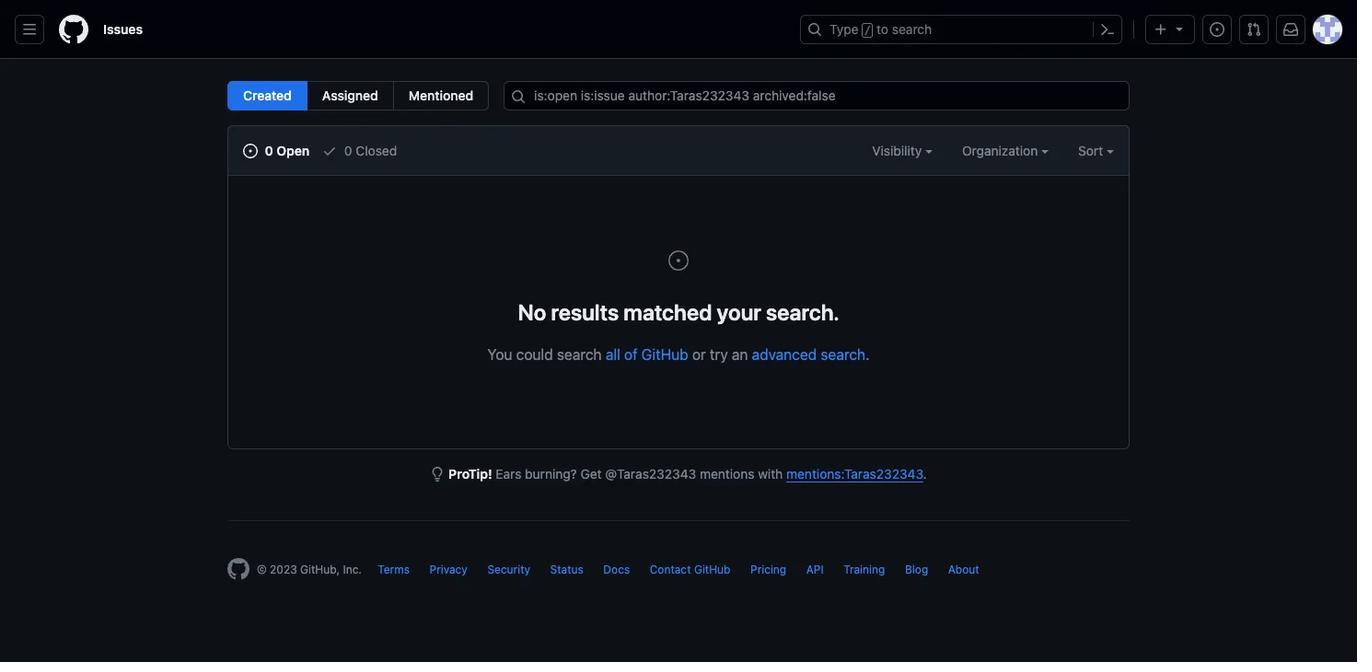 Task type: describe. For each thing, give the bounding box(es) containing it.
0 vertical spatial .
[[866, 346, 870, 363]]

search image
[[511, 89, 526, 104]]

created
[[243, 87, 292, 103]]

no results matched your search.
[[518, 299, 840, 325]]

assigned link
[[306, 81, 394, 111]]

0 for open
[[265, 143, 273, 158]]

mentions
[[700, 466, 755, 482]]

security
[[488, 563, 530, 577]]

of
[[624, 346, 638, 363]]

status link
[[550, 563, 584, 577]]

©
[[257, 563, 267, 577]]

api link
[[806, 563, 824, 577]]

0 open
[[262, 143, 310, 158]]

get
[[581, 466, 602, 482]]

0 horizontal spatial homepage image
[[59, 15, 88, 44]]

2023
[[270, 563, 297, 577]]

status
[[550, 563, 584, 577]]

1 horizontal spatial homepage image
[[227, 558, 250, 580]]

your
[[717, 299, 762, 325]]

to
[[877, 21, 889, 37]]

1 horizontal spatial search
[[821, 346, 866, 363]]

matched
[[624, 299, 712, 325]]

sort button
[[1078, 141, 1114, 160]]

0 for closed
[[344, 143, 352, 158]]

Issues search field
[[504, 81, 1130, 111]]

pricing
[[751, 563, 787, 577]]

closed
[[356, 143, 397, 158]]

1 horizontal spatial github
[[694, 563, 731, 577]]

advanced search link
[[752, 346, 866, 363]]

footer containing © 2023 github, inc.
[[213, 520, 1145, 626]]

training
[[844, 563, 885, 577]]

git pull request image
[[1247, 22, 1262, 37]]

issue opened image inside 0 open link
[[243, 144, 258, 158]]

terms link
[[378, 563, 410, 577]]

© 2023 github, inc.
[[257, 563, 362, 577]]

no
[[518, 299, 546, 325]]

protip!
[[449, 466, 492, 482]]

contact
[[650, 563, 691, 577]]

Search all issues text field
[[504, 81, 1130, 111]]

visibility button
[[872, 141, 933, 160]]

issues element
[[227, 81, 489, 111]]

2 horizontal spatial search
[[892, 21, 932, 37]]

0 closed link
[[322, 141, 397, 160]]

/
[[864, 24, 871, 37]]

advanced
[[752, 346, 817, 363]]

contact github
[[650, 563, 731, 577]]

or
[[692, 346, 706, 363]]

terms
[[378, 563, 410, 577]]

results
[[551, 299, 619, 325]]



Task type: locate. For each thing, give the bounding box(es) containing it.
issues
[[103, 21, 143, 37]]

plus image
[[1154, 22, 1169, 37]]

0 horizontal spatial issue opened image
[[243, 144, 258, 158]]

0 horizontal spatial search
[[557, 346, 602, 363]]

2 0 from the left
[[344, 143, 352, 158]]

triangle down image
[[1172, 21, 1187, 36]]

training link
[[844, 563, 885, 577]]

mentions:taras232343
[[787, 466, 923, 482]]

contact github link
[[650, 563, 731, 577]]

docs
[[604, 563, 630, 577]]

1 horizontal spatial 0
[[344, 143, 352, 158]]

search down search.
[[821, 346, 866, 363]]

homepage image left issues
[[59, 15, 88, 44]]

1 vertical spatial issue opened image
[[243, 144, 258, 158]]

all of github link
[[606, 346, 689, 363]]

mentions:taras232343 link
[[787, 466, 923, 482]]

organization
[[962, 143, 1042, 158]]

type / to search
[[830, 21, 932, 37]]

you could search all of github or try an advanced search .
[[488, 346, 870, 363]]

light bulb image
[[430, 467, 445, 482]]

github,
[[300, 563, 340, 577]]

mentioned link
[[393, 81, 489, 111]]

0 horizontal spatial 0
[[265, 143, 273, 158]]

with
[[758, 466, 783, 482]]

you
[[488, 346, 512, 363]]

could
[[516, 346, 553, 363]]

search.
[[766, 299, 840, 325]]

an
[[732, 346, 748, 363]]

0 open link
[[243, 141, 310, 160]]

pricing link
[[751, 563, 787, 577]]

try
[[710, 346, 728, 363]]

docs link
[[604, 563, 630, 577]]

about
[[948, 563, 980, 577]]

created link
[[227, 81, 307, 111]]

security link
[[488, 563, 530, 577]]

issue opened image
[[1210, 22, 1225, 37], [243, 144, 258, 158]]

visibility
[[872, 143, 926, 158]]

0 horizontal spatial .
[[866, 346, 870, 363]]

issue opened image left the 0 open
[[243, 144, 258, 158]]

about link
[[948, 563, 980, 577]]

0 vertical spatial homepage image
[[59, 15, 88, 44]]

burning?
[[525, 466, 577, 482]]

footer
[[213, 520, 1145, 626]]

assigned
[[322, 87, 378, 103]]

0 right check icon
[[344, 143, 352, 158]]

organization button
[[962, 141, 1049, 160]]

search left all
[[557, 346, 602, 363]]

0 vertical spatial issue opened image
[[1210, 22, 1225, 37]]

privacy
[[430, 563, 468, 577]]

notifications image
[[1284, 22, 1299, 37]]

.
[[866, 346, 870, 363], [923, 466, 927, 482]]

1 vertical spatial .
[[923, 466, 927, 482]]

issue opened image left git pull request icon
[[1210, 22, 1225, 37]]

search
[[892, 21, 932, 37], [557, 346, 602, 363], [821, 346, 866, 363]]

0 left open
[[265, 143, 273, 158]]

1 vertical spatial homepage image
[[227, 558, 250, 580]]

homepage image
[[59, 15, 88, 44], [227, 558, 250, 580]]

search right to
[[892, 21, 932, 37]]

open
[[277, 143, 310, 158]]

github right of
[[642, 346, 689, 363]]

1 vertical spatial github
[[694, 563, 731, 577]]

0 closed
[[341, 143, 397, 158]]

blog
[[905, 563, 928, 577]]

@taras232343
[[605, 466, 696, 482]]

1 horizontal spatial .
[[923, 466, 927, 482]]

issue opened image
[[668, 250, 690, 272]]

1 horizontal spatial issue opened image
[[1210, 22, 1225, 37]]

homepage image left ©
[[227, 558, 250, 580]]

mentioned
[[409, 87, 474, 103]]

privacy link
[[430, 563, 468, 577]]

sort
[[1078, 143, 1103, 158]]

0 horizontal spatial github
[[642, 346, 689, 363]]

type
[[830, 21, 859, 37]]

github
[[642, 346, 689, 363], [694, 563, 731, 577]]

protip! ears burning? get @taras232343 mentions with mentions:taras232343 .
[[449, 466, 927, 482]]

api
[[806, 563, 824, 577]]

ears
[[496, 466, 522, 482]]

command palette image
[[1101, 22, 1115, 37]]

check image
[[322, 144, 337, 158]]

all
[[606, 346, 621, 363]]

1 0 from the left
[[265, 143, 273, 158]]

0
[[265, 143, 273, 158], [344, 143, 352, 158]]

inc.
[[343, 563, 362, 577]]

blog link
[[905, 563, 928, 577]]

0 vertical spatial github
[[642, 346, 689, 363]]

github right contact
[[694, 563, 731, 577]]



Task type: vqa. For each thing, say whether or not it's contained in the screenshot.
anglinb link
no



